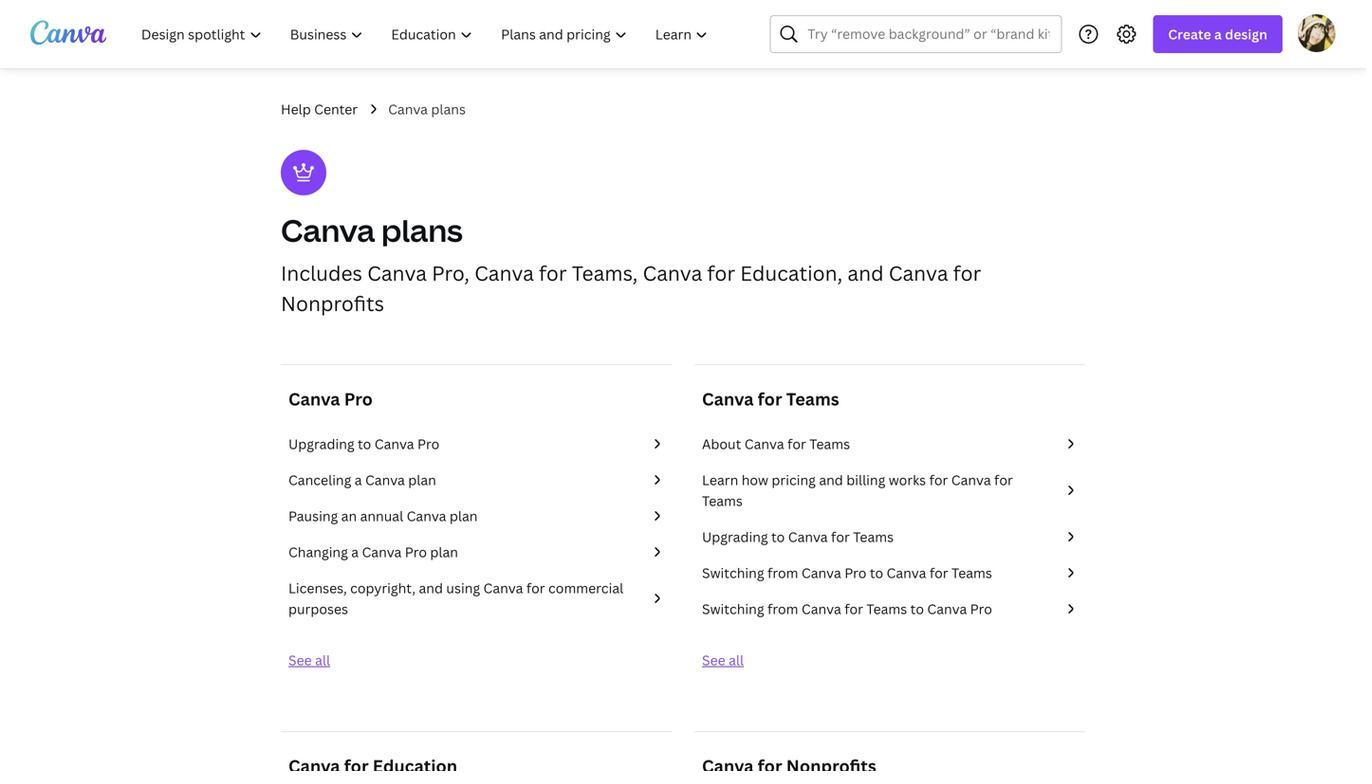 Task type: describe. For each thing, give the bounding box(es) containing it.
pro for switching from canva pro to canva for teams
[[845, 564, 867, 582]]

licenses, copyright, and using canva for commercial purposes link
[[288, 578, 664, 620]]

see for canva for teams
[[702, 651, 726, 669]]

see all for canva for teams
[[702, 651, 744, 669]]

learn how pricing and billing works for canva for teams link
[[702, 470, 1078, 511]]

canceling
[[288, 471, 351, 489]]

upgrading to canva pro link
[[288, 434, 664, 455]]

pro for changing a canva pro plan
[[405, 543, 427, 561]]

billing
[[847, 471, 886, 489]]

learn how pricing and billing works for canva for teams
[[702, 471, 1013, 510]]

see all button for canva pro
[[288, 651, 330, 669]]

switching from canva for teams to canva pro
[[702, 600, 992, 618]]

canceling a canva plan
[[288, 471, 436, 489]]

help center
[[281, 100, 358, 118]]

canva plans link
[[388, 99, 466, 120]]

to up canceling a canva plan
[[358, 435, 371, 453]]

canva plans includes canva pro, canva for teams, canva for education, and canva for nonprofits
[[281, 210, 981, 317]]

for inside "link"
[[930, 564, 948, 582]]

and inside licenses, copyright, and using canva for commercial purposes
[[419, 579, 443, 597]]

canva pro
[[288, 388, 373, 411]]

top level navigation element
[[129, 15, 724, 53]]

upgrading for upgrading to canva pro
[[288, 435, 355, 453]]

and inside canva plans includes canva pro, canva for teams, canva for education, and canva for nonprofits
[[848, 260, 884, 287]]

includes
[[281, 260, 362, 287]]

plans for canva plans
[[431, 100, 466, 118]]

licenses, copyright, and using canva for commercial purposes
[[288, 579, 624, 618]]

pausing an annual canva plan
[[288, 507, 478, 525]]

to down pricing
[[771, 528, 785, 546]]

upgrading for upgrading to canva for teams
[[702, 528, 768, 546]]

center
[[314, 100, 358, 118]]

Try "remove background" or "brand kit" search field
[[808, 16, 1050, 52]]

an
[[341, 507, 357, 525]]

canva inside learn how pricing and billing works for canva for teams
[[952, 471, 991, 489]]

canva for teams
[[702, 388, 839, 411]]

copyright,
[[350, 579, 416, 597]]

annual
[[360, 507, 403, 525]]

to inside "link"
[[870, 564, 884, 582]]

about canva for teams
[[702, 435, 850, 453]]

create a design button
[[1153, 15, 1283, 53]]

to down switching from canva pro to canva for teams "link"
[[911, 600, 924, 618]]

help
[[281, 100, 311, 118]]

plans for canva plans includes canva pro, canva for teams, canva for education, and canva for nonprofits
[[381, 210, 463, 251]]

switching for switching from canva for teams to canva pro
[[702, 600, 764, 618]]

pro,
[[432, 260, 470, 287]]

upgrading to canva for teams
[[702, 528, 894, 546]]

help center link
[[281, 99, 358, 120]]

a for canceling
[[355, 471, 362, 489]]

plan for canva
[[450, 507, 478, 525]]



Task type: vqa. For each thing, say whether or not it's contained in the screenshot.
billing
yes



Task type: locate. For each thing, give the bounding box(es) containing it.
teams inside "link"
[[952, 564, 992, 582]]

canva
[[388, 100, 428, 118], [281, 210, 375, 251], [367, 260, 427, 287], [474, 260, 534, 287], [643, 260, 702, 287], [889, 260, 948, 287], [288, 388, 340, 411], [702, 388, 754, 411], [375, 435, 414, 453], [745, 435, 784, 453], [365, 471, 405, 489], [952, 471, 991, 489], [407, 507, 446, 525], [788, 528, 828, 546], [362, 543, 402, 561], [802, 564, 841, 582], [887, 564, 926, 582], [483, 579, 523, 597], [802, 600, 841, 618], [927, 600, 967, 618]]

teams inside learn how pricing and billing works for canva for teams
[[702, 492, 743, 510]]

1 vertical spatial from
[[768, 600, 798, 618]]

0 vertical spatial from
[[768, 564, 798, 582]]

pro inside "link"
[[845, 564, 867, 582]]

teams up switching from canva pro to canva for teams "link"
[[853, 528, 894, 546]]

a for changing
[[351, 543, 359, 561]]

see for canva pro
[[288, 651, 312, 669]]

a for create
[[1215, 25, 1222, 43]]

design
[[1225, 25, 1268, 43]]

nonprofits
[[281, 290, 384, 317]]

plan for pro
[[430, 543, 458, 561]]

upgrading
[[288, 435, 355, 453], [702, 528, 768, 546]]

2 see all from the left
[[702, 651, 744, 669]]

changing
[[288, 543, 348, 561]]

1 horizontal spatial upgrading
[[702, 528, 768, 546]]

learn
[[702, 471, 738, 489]]

switching from canva pro to canva for teams link
[[702, 563, 1078, 584]]

plans up the "pro,"
[[381, 210, 463, 251]]

all for for
[[729, 651, 744, 669]]

see all for canva pro
[[288, 651, 330, 669]]

plans inside canva plans includes canva pro, canva for teams, canva for education, and canva for nonprofits
[[381, 210, 463, 251]]

all for pro
[[315, 651, 330, 669]]

1 horizontal spatial all
[[729, 651, 744, 669]]

1 see from the left
[[288, 651, 312, 669]]

1 vertical spatial plan
[[450, 507, 478, 525]]

pausing an annual canva plan link
[[288, 506, 664, 527]]

all
[[315, 651, 330, 669], [729, 651, 744, 669]]

2 vertical spatial a
[[351, 543, 359, 561]]

pro
[[344, 388, 373, 411], [418, 435, 440, 453], [405, 543, 427, 561], [845, 564, 867, 582], [970, 600, 992, 618]]

0 horizontal spatial see all
[[288, 651, 330, 669]]

a down an
[[351, 543, 359, 561]]

teams up switching from canva for teams to canva pro link
[[952, 564, 992, 582]]

0 vertical spatial upgrading
[[288, 435, 355, 453]]

2 switching from the top
[[702, 600, 764, 618]]

pricing
[[772, 471, 816, 489]]

2 vertical spatial plan
[[430, 543, 458, 561]]

teams down learn
[[702, 492, 743, 510]]

and left billing
[[819, 471, 843, 489]]

1 vertical spatial upgrading
[[702, 528, 768, 546]]

plan inside "link"
[[408, 471, 436, 489]]

stephanie aranda image
[[1298, 14, 1336, 52]]

for inside licenses, copyright, and using canva for commercial purposes
[[526, 579, 545, 597]]

0 vertical spatial and
[[848, 260, 884, 287]]

0 vertical spatial plans
[[431, 100, 466, 118]]

switching from canva pro to canva for teams
[[702, 564, 992, 582]]

2 see all button from the left
[[702, 651, 744, 669]]

a inside "link"
[[355, 471, 362, 489]]

0 vertical spatial a
[[1215, 25, 1222, 43]]

see all button for canva for teams
[[702, 651, 744, 669]]

to
[[358, 435, 371, 453], [771, 528, 785, 546], [870, 564, 884, 582], [911, 600, 924, 618]]

1 see all button from the left
[[288, 651, 330, 669]]

2 horizontal spatial and
[[848, 260, 884, 287]]

upgrading to canva for teams link
[[702, 527, 1078, 548]]

education,
[[740, 260, 843, 287]]

1 vertical spatial switching
[[702, 600, 764, 618]]

and right education,
[[848, 260, 884, 287]]

and left using
[[419, 579, 443, 597]]

teams,
[[572, 260, 638, 287]]

teams
[[786, 388, 839, 411], [810, 435, 850, 453], [702, 492, 743, 510], [853, 528, 894, 546], [952, 564, 992, 582], [867, 600, 907, 618]]

create a design
[[1168, 25, 1268, 43]]

upgrading up canceling
[[288, 435, 355, 453]]

1 from from the top
[[768, 564, 798, 582]]

plan down 'canceling a canva plan' "link"
[[450, 507, 478, 525]]

see
[[288, 651, 312, 669], [702, 651, 726, 669]]

1 switching from the top
[[702, 564, 764, 582]]

from
[[768, 564, 798, 582], [768, 600, 798, 618]]

see all button
[[288, 651, 330, 669], [702, 651, 744, 669]]

to down upgrading to canva for teams link
[[870, 564, 884, 582]]

switching
[[702, 564, 764, 582], [702, 600, 764, 618]]

upgrading inside upgrading to canva pro link
[[288, 435, 355, 453]]

about
[[702, 435, 741, 453]]

upgrading down learn
[[702, 528, 768, 546]]

switching from canva for teams to canva pro link
[[702, 599, 1078, 620]]

plan up using
[[430, 543, 458, 561]]

1 vertical spatial plans
[[381, 210, 463, 251]]

for
[[539, 260, 567, 287], [707, 260, 735, 287], [953, 260, 981, 287], [758, 388, 782, 411], [788, 435, 806, 453], [929, 471, 948, 489], [994, 471, 1013, 489], [831, 528, 850, 546], [930, 564, 948, 582], [526, 579, 545, 597], [845, 600, 863, 618]]

using
[[446, 579, 480, 597]]

plan up pausing an annual canva plan
[[408, 471, 436, 489]]

commercial
[[548, 579, 624, 597]]

how
[[742, 471, 769, 489]]

2 see from the left
[[702, 651, 726, 669]]

1 horizontal spatial and
[[819, 471, 843, 489]]

changing a canva pro plan
[[288, 543, 458, 561]]

a
[[1215, 25, 1222, 43], [355, 471, 362, 489], [351, 543, 359, 561]]

a inside dropdown button
[[1215, 25, 1222, 43]]

a down the upgrading to canva pro
[[355, 471, 362, 489]]

1 horizontal spatial see all
[[702, 651, 744, 669]]

teams down switching from canva pro to canva for teams "link"
[[867, 600, 907, 618]]

switching inside "link"
[[702, 564, 764, 582]]

purposes
[[288, 600, 348, 618]]

plans down top level navigation element
[[431, 100, 466, 118]]

2 from from the top
[[768, 600, 798, 618]]

1 see all from the left
[[288, 651, 330, 669]]

from inside "link"
[[768, 564, 798, 582]]

pro for upgrading to canva pro
[[418, 435, 440, 453]]

0 horizontal spatial and
[[419, 579, 443, 597]]

and inside learn how pricing and billing works for canva for teams
[[819, 471, 843, 489]]

changing a canva pro plan link
[[288, 542, 664, 563]]

teams up 'about canva for teams'
[[786, 388, 839, 411]]

a left design
[[1215, 25, 1222, 43]]

0 horizontal spatial all
[[315, 651, 330, 669]]

and
[[848, 260, 884, 287], [819, 471, 843, 489], [419, 579, 443, 597]]

2 vertical spatial and
[[419, 579, 443, 597]]

1 all from the left
[[315, 651, 330, 669]]

upgrading inside upgrading to canva for teams link
[[702, 528, 768, 546]]

canva inside licenses, copyright, and using canva for commercial purposes
[[483, 579, 523, 597]]

teams up pricing
[[810, 435, 850, 453]]

1 horizontal spatial see all button
[[702, 651, 744, 669]]

pausing
[[288, 507, 338, 525]]

works
[[889, 471, 926, 489]]

from for for
[[768, 600, 798, 618]]

1 horizontal spatial see
[[702, 651, 726, 669]]

upgrading to canva pro
[[288, 435, 440, 453]]

1 vertical spatial a
[[355, 471, 362, 489]]

from for pro
[[768, 564, 798, 582]]

plans
[[431, 100, 466, 118], [381, 210, 463, 251]]

licenses,
[[288, 579, 347, 597]]

about canva for teams link
[[702, 434, 1078, 455]]

canceling a canva plan link
[[288, 470, 664, 491]]

plans inside canva plans link
[[431, 100, 466, 118]]

plan
[[408, 471, 436, 489], [450, 507, 478, 525], [430, 543, 458, 561]]

see all
[[288, 651, 330, 669], [702, 651, 744, 669]]

0 vertical spatial plan
[[408, 471, 436, 489]]

create
[[1168, 25, 1211, 43]]

0 vertical spatial switching
[[702, 564, 764, 582]]

canva plans
[[388, 100, 466, 118]]

0 horizontal spatial upgrading
[[288, 435, 355, 453]]

switching for switching from canva pro to canva for teams
[[702, 564, 764, 582]]

1 vertical spatial and
[[819, 471, 843, 489]]

0 horizontal spatial see
[[288, 651, 312, 669]]

0 horizontal spatial see all button
[[288, 651, 330, 669]]

2 all from the left
[[729, 651, 744, 669]]



